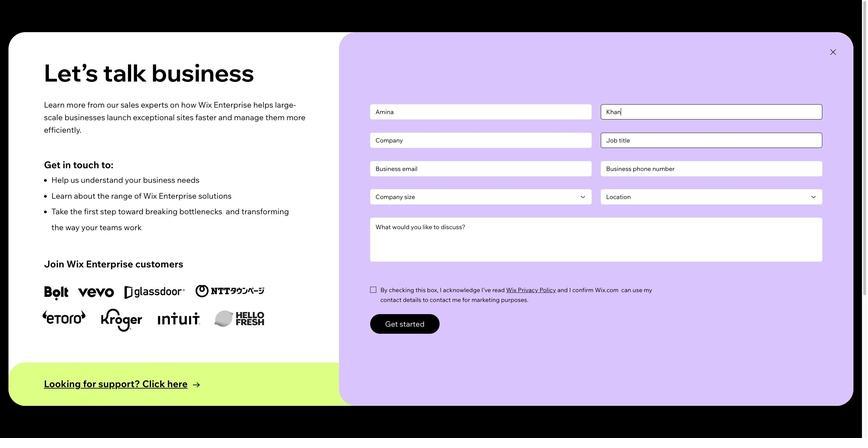 Task type: describe. For each thing, give the bounding box(es) containing it.
Business email email field
[[370, 161, 592, 176]]

First name text field
[[370, 104, 592, 120]]



Task type: vqa. For each thing, say whether or not it's contained in the screenshot.
BUSINESS PHONE NUMBER PHONE FIELD
yes



Task type: locate. For each thing, give the bounding box(es) containing it.
Job title text field
[[601, 133, 823, 148]]

Last name text field
[[601, 104, 823, 120]]

What would you like to discuss? text field
[[370, 218, 823, 262]]

Company text field
[[370, 133, 592, 148]]

Business phone number telephone field
[[601, 161, 823, 176]]



